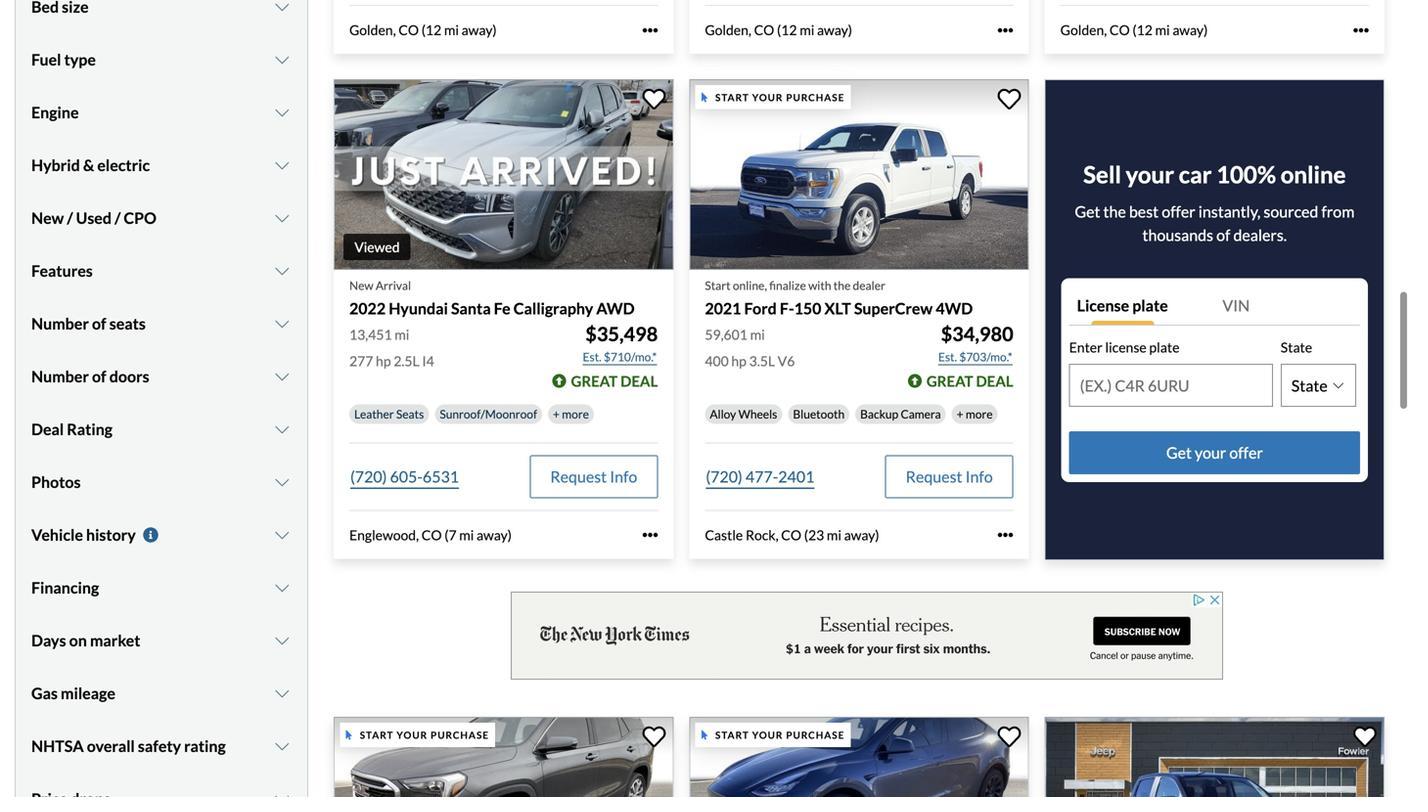 Task type: vqa. For each thing, say whether or not it's contained in the screenshot.
Rogers, for 1963
no



Task type: locate. For each thing, give the bounding box(es) containing it.
1 vertical spatial the
[[834, 279, 851, 293]]

est. down $35,498
[[583, 350, 602, 364]]

1 number from the top
[[31, 314, 89, 333]]

1 request from the left
[[550, 467, 607, 486]]

1 horizontal spatial offer
[[1230, 443, 1263, 462]]

9 chevron down image from the top
[[272, 739, 292, 755]]

more
[[562, 407, 589, 421], [966, 407, 993, 421]]

(720) left 605-
[[350, 467, 387, 486]]

castle rock, co (23 mi away)
[[705, 527, 879, 544]]

hp inside '13,451 mi 277 hp 2.5l i4'
[[376, 353, 391, 369]]

request info
[[550, 467, 637, 486], [906, 467, 993, 486]]

rating
[[184, 737, 226, 756]]

chevron down image inside number of seats dropdown button
[[272, 316, 292, 332]]

1 horizontal spatial + more
[[957, 407, 993, 421]]

vehicle history button
[[31, 511, 292, 560]]

est. inside $35,498 est. $710/mo.*
[[583, 350, 602, 364]]

0 horizontal spatial (720)
[[350, 467, 387, 486]]

1 hp from the left
[[376, 353, 391, 369]]

shimmering silver pearl 2022 hyundai santa fe calligraphy awd suv / crossover all-wheel drive automatic image
[[334, 79, 674, 270]]

f-
[[780, 299, 794, 318]]

2 request info button from the left
[[885, 455, 1014, 499]]

chevron down image inside features dropdown button
[[272, 263, 292, 279]]

photos button
[[31, 458, 292, 507]]

2 more from the left
[[966, 407, 993, 421]]

&
[[83, 156, 94, 175]]

0 horizontal spatial golden, co (12 mi away)
[[349, 22, 497, 38]]

2022
[[349, 299, 386, 318]]

2 number from the top
[[31, 367, 89, 386]]

chevron down image for nhtsa overall safety rating
[[272, 739, 292, 755]]

online
[[1281, 161, 1346, 189]]

/
[[67, 209, 73, 228], [115, 209, 121, 228]]

tab list containing license plate
[[1069, 286, 1360, 326]]

chevron down image
[[272, 105, 292, 121], [272, 158, 292, 173], [272, 263, 292, 279], [272, 316, 292, 332], [272, 422, 292, 438], [272, 475, 292, 491], [272, 633, 292, 649], [272, 686, 292, 702], [272, 739, 292, 755], [272, 792, 292, 798]]

2 info from the left
[[966, 467, 993, 486]]

great for $35,498
[[571, 372, 618, 390]]

chevron down image inside days on market dropdown button
[[272, 633, 292, 649]]

1 vertical spatial offer
[[1230, 443, 1263, 462]]

deal
[[621, 372, 658, 390], [976, 372, 1014, 390]]

request info button for $34,980
[[885, 455, 1014, 499]]

start your purchase link
[[334, 717, 678, 798], [689, 717, 1033, 798]]

great down 'est. $710/mo.*' button
[[571, 372, 618, 390]]

start online, finalize with the dealer 2021 ford f-150 xlt supercrew 4wd
[[705, 279, 973, 318]]

request info button
[[530, 455, 658, 499], [885, 455, 1014, 499]]

0 horizontal spatial offer
[[1162, 202, 1196, 221]]

chevron down image inside fuel type dropdown button
[[272, 52, 292, 68]]

2 chevron down image from the top
[[272, 52, 292, 68]]

0 vertical spatial plate
[[1133, 296, 1168, 315]]

of left 'seats' at the top of the page
[[92, 314, 106, 333]]

+ more right camera
[[957, 407, 993, 421]]

chevron down image for number of seats
[[272, 316, 292, 332]]

offer
[[1162, 202, 1196, 221], [1230, 443, 1263, 462]]

great deal for $35,498
[[571, 372, 658, 390]]

1 horizontal spatial request info button
[[885, 455, 1014, 499]]

1 great from the left
[[571, 372, 618, 390]]

new inside dropdown button
[[31, 209, 64, 228]]

mileage
[[61, 684, 115, 703]]

new / used / cpo
[[31, 209, 156, 228]]

(12
[[422, 22, 442, 38], [777, 22, 797, 38], [1133, 22, 1153, 38]]

3 chevron down image from the top
[[272, 263, 292, 279]]

1 chevron down image from the top
[[272, 105, 292, 121]]

gas mileage button
[[31, 670, 292, 719]]

chevron down image for features
[[272, 263, 292, 279]]

1 horizontal spatial /
[[115, 209, 121, 228]]

dealer
[[853, 279, 886, 293]]

1 horizontal spatial great
[[927, 372, 973, 390]]

chevron down image for fuel type
[[272, 52, 292, 68]]

1 horizontal spatial new
[[349, 279, 373, 293]]

2 / from the left
[[115, 209, 121, 228]]

get down sell
[[1075, 202, 1100, 221]]

oxford white 2021 ford f-150 xlt supercrew 4wd pickup truck four-wheel drive automatic image
[[689, 79, 1029, 270]]

silver 2023 tesla model y long range awd suv / crossover all-wheel drive 1-speed automatic image
[[689, 717, 1029, 798]]

get inside button
[[1166, 443, 1192, 462]]

type
[[64, 50, 96, 69]]

the left best
[[1103, 202, 1126, 221]]

3 (12 from the left
[[1133, 22, 1153, 38]]

(720) 477-2401
[[706, 467, 815, 486]]

1 request info from the left
[[550, 467, 637, 486]]

number of seats button
[[31, 300, 292, 349]]

3 chevron down image from the top
[[272, 211, 292, 226]]

golden,
[[349, 22, 396, 38], [705, 22, 752, 38], [1061, 22, 1107, 38]]

0 horizontal spatial new
[[31, 209, 64, 228]]

+ more down 'est. $710/mo.*' button
[[553, 407, 589, 421]]

engine
[[31, 103, 79, 122]]

deal
[[31, 420, 64, 439]]

est. $703/mo.* button
[[937, 347, 1014, 367]]

0 vertical spatial offer
[[1162, 202, 1196, 221]]

of for doors
[[92, 367, 106, 386]]

1 request info button from the left
[[530, 455, 658, 499]]

0 horizontal spatial great
[[571, 372, 618, 390]]

1 horizontal spatial (720)
[[706, 467, 743, 486]]

5 chevron down image from the top
[[272, 528, 292, 543]]

chevron down image for days on market
[[272, 633, 292, 649]]

3 golden, from the left
[[1061, 22, 1107, 38]]

start for oxford white 2021 ford f-150 xlt supercrew 4wd pickup truck four-wheel drive automatic image
[[715, 91, 749, 103]]

2 request info from the left
[[906, 467, 993, 486]]

1 horizontal spatial request
[[906, 467, 963, 486]]

1 horizontal spatial more
[[966, 407, 993, 421]]

0 vertical spatial the
[[1103, 202, 1126, 221]]

1 + from the left
[[553, 407, 560, 421]]

mouse pointer image
[[702, 92, 708, 102], [346, 731, 352, 740], [702, 731, 708, 740]]

1 est. from the left
[[583, 350, 602, 364]]

sell your car 100% online
[[1084, 161, 1346, 189]]

co
[[399, 22, 419, 38], [754, 22, 774, 38], [1110, 22, 1130, 38], [422, 527, 442, 544], [781, 527, 802, 544]]

0 horizontal spatial (12
[[422, 22, 442, 38]]

0 horizontal spatial request
[[550, 467, 607, 486]]

start for the graphite gray metallic 2019 gmc terrain slt awd suv / crossover four-wheel drive 9-speed automatic image
[[360, 730, 394, 741]]

/ left used
[[67, 209, 73, 228]]

chevron down image for financing
[[272, 581, 292, 596]]

+
[[553, 407, 560, 421], [957, 407, 964, 421]]

new for new arrival 2022 hyundai santa fe calligraphy awd
[[349, 279, 373, 293]]

6 chevron down image from the top
[[272, 581, 292, 596]]

+ right camera
[[957, 407, 964, 421]]

of left doors
[[92, 367, 106, 386]]

info
[[610, 467, 637, 486], [966, 467, 993, 486]]

8 chevron down image from the top
[[272, 686, 292, 702]]

new up 2022
[[349, 279, 373, 293]]

1 info from the left
[[610, 467, 637, 486]]

0 horizontal spatial start your purchase link
[[334, 717, 678, 798]]

new
[[31, 209, 64, 228], [349, 279, 373, 293]]

est. $710/mo.* button
[[582, 347, 658, 367]]

0 horizontal spatial golden,
[[349, 22, 396, 38]]

1 vertical spatial number
[[31, 367, 89, 386]]

6 chevron down image from the top
[[272, 475, 292, 491]]

great deal down 'est. $710/mo.*' button
[[571, 372, 658, 390]]

3 golden, co (12 mi away) from the left
[[1061, 22, 1208, 38]]

2 horizontal spatial (12
[[1133, 22, 1153, 38]]

2 golden, co (12 mi away) from the left
[[705, 22, 852, 38]]

great deal down est. $703/mo.* button
[[927, 372, 1014, 390]]

deal down $703/mo.*
[[976, 372, 1014, 390]]

0 horizontal spatial the
[[834, 279, 851, 293]]

the
[[1103, 202, 1126, 221], [834, 279, 851, 293]]

chevron down image inside nhtsa overall safety rating "dropdown button"
[[272, 739, 292, 755]]

(720)
[[350, 467, 387, 486], [706, 467, 743, 486]]

start your purchase
[[715, 91, 845, 103], [360, 730, 489, 741], [715, 730, 845, 741]]

calligraphy
[[514, 299, 593, 318]]

0 horizontal spatial est.
[[583, 350, 602, 364]]

1 horizontal spatial hp
[[731, 353, 747, 369]]

0 horizontal spatial get
[[1075, 202, 1100, 221]]

hp inside 59,601 mi 400 hp 3.5l v6
[[731, 353, 747, 369]]

1 great deal from the left
[[571, 372, 658, 390]]

advertisement region
[[511, 592, 1223, 680]]

backup
[[860, 407, 899, 421]]

chevron down image inside "deal rating" dropdown button
[[272, 422, 292, 438]]

2 horizontal spatial golden,
[[1061, 22, 1107, 38]]

more down 'est. $710/mo.*' button
[[562, 407, 589, 421]]

arrival
[[376, 279, 411, 293]]

the inside get the best offer instantly, sourced from thousands of dealers.
[[1103, 202, 1126, 221]]

tab list
[[1069, 286, 1360, 326]]

awd
[[596, 299, 635, 318]]

of for seats
[[92, 314, 106, 333]]

start for silver 2023 tesla model y long range awd suv / crossover all-wheel drive 1-speed automatic image
[[715, 730, 749, 741]]

0 vertical spatial number
[[31, 314, 89, 333]]

hp right 277 at the left of page
[[376, 353, 391, 369]]

golden, co (12 mi away)
[[349, 22, 497, 38], [705, 22, 852, 38], [1061, 22, 1208, 38]]

chevron down image inside engine "dropdown button"
[[272, 105, 292, 121]]

est. down $34,980
[[938, 350, 957, 364]]

more down est. $703/mo.* button
[[966, 407, 993, 421]]

2 great from the left
[[927, 372, 973, 390]]

great deal
[[571, 372, 658, 390], [927, 372, 1014, 390]]

chevron down image inside the hybrid & electric dropdown button
[[272, 158, 292, 173]]

(720) for $34,980
[[706, 467, 743, 486]]

get your offer button
[[1069, 432, 1360, 475]]

bluetooth
[[793, 407, 845, 421]]

0 horizontal spatial + more
[[553, 407, 589, 421]]

2 deal from the left
[[976, 372, 1014, 390]]

nhtsa overall safety rating button
[[31, 722, 292, 771]]

0 horizontal spatial request info
[[550, 467, 637, 486]]

request
[[550, 467, 607, 486], [906, 467, 963, 486]]

1 horizontal spatial (12
[[777, 22, 797, 38]]

2 chevron down image from the top
[[272, 158, 292, 173]]

$34,980
[[941, 322, 1014, 346]]

(720) inside button
[[706, 467, 743, 486]]

purchase for mouse pointer image for silver 2023 tesla model y long range awd suv / crossover all-wheel drive 1-speed automatic image
[[786, 730, 845, 741]]

(720) inside button
[[350, 467, 387, 486]]

plate
[[1133, 296, 1168, 315], [1149, 339, 1180, 356]]

(720) 605-6531 button
[[349, 455, 460, 499]]

chevron down image inside vehicle history 'dropdown button'
[[272, 528, 292, 543]]

(23
[[804, 527, 824, 544]]

nhtsa
[[31, 737, 84, 756]]

1 / from the left
[[67, 209, 73, 228]]

1 deal from the left
[[621, 372, 658, 390]]

1 horizontal spatial golden, co (12 mi away)
[[705, 22, 852, 38]]

2 golden, from the left
[[705, 22, 752, 38]]

great down est. $703/mo.* button
[[927, 372, 973, 390]]

number
[[31, 314, 89, 333], [31, 367, 89, 386]]

1 horizontal spatial get
[[1166, 443, 1192, 462]]

1 horizontal spatial great deal
[[927, 372, 1014, 390]]

2 great deal from the left
[[927, 372, 1014, 390]]

0 vertical spatial new
[[31, 209, 64, 228]]

chevron down image inside 'number of doors' dropdown button
[[272, 369, 292, 385]]

1 vertical spatial of
[[92, 314, 106, 333]]

1 horizontal spatial golden,
[[705, 22, 752, 38]]

new left used
[[31, 209, 64, 228]]

get the best offer instantly, sourced from thousands of dealers.
[[1075, 202, 1355, 245]]

2 request from the left
[[906, 467, 963, 486]]

chevron down image inside financing dropdown button
[[272, 581, 292, 596]]

0 horizontal spatial great deal
[[571, 372, 658, 390]]

1 vertical spatial get
[[1166, 443, 1192, 462]]

the right the with in the top right of the page
[[834, 279, 851, 293]]

1 (720) from the left
[[350, 467, 387, 486]]

2401
[[778, 467, 815, 486]]

great for $34,980
[[927, 372, 973, 390]]

new for new / used / cpo
[[31, 209, 64, 228]]

chevron down image
[[272, 0, 292, 15], [272, 52, 292, 68], [272, 211, 292, 226], [272, 369, 292, 385], [272, 528, 292, 543], [272, 581, 292, 596]]

ellipsis h image
[[642, 22, 658, 38], [1354, 22, 1369, 38], [642, 528, 658, 543], [998, 528, 1014, 543]]

2 (12 from the left
[[777, 22, 797, 38]]

rating
[[67, 420, 113, 439]]

chevron down image inside gas mileage dropdown button
[[272, 686, 292, 702]]

5 chevron down image from the top
[[272, 422, 292, 438]]

1 vertical spatial new
[[349, 279, 373, 293]]

chevron down image inside new / used / cpo dropdown button
[[272, 211, 292, 226]]

license plate
[[1077, 296, 1168, 315]]

1 horizontal spatial deal
[[976, 372, 1014, 390]]

chevron down image inside photos dropdown button
[[272, 475, 292, 491]]

0 horizontal spatial /
[[67, 209, 73, 228]]

hp for $35,498
[[376, 353, 391, 369]]

0 horizontal spatial +
[[553, 407, 560, 421]]

1 more from the left
[[562, 407, 589, 421]]

seats
[[396, 407, 424, 421]]

start inside start online, finalize with the dealer 2021 ford f-150 xlt supercrew 4wd
[[705, 279, 731, 293]]

get down enter license plate field
[[1166, 443, 1192, 462]]

hp right 400
[[731, 353, 747, 369]]

ellipsis h image
[[998, 22, 1014, 38]]

/ left cpo
[[115, 209, 121, 228]]

ford
[[744, 299, 777, 318]]

1 horizontal spatial start your purchase link
[[689, 717, 1033, 798]]

chevron down image for hybrid & electric
[[272, 158, 292, 173]]

2 horizontal spatial golden, co (12 mi away)
[[1061, 22, 1208, 38]]

2 vertical spatial of
[[92, 367, 106, 386]]

est.
[[583, 350, 602, 364], [938, 350, 957, 364]]

est. inside $34,980 est. $703/mo.*
[[938, 350, 957, 364]]

days
[[31, 631, 66, 651]]

supercrew
[[854, 299, 933, 318]]

best
[[1129, 202, 1159, 221]]

purchase for mouse pointer image for oxford white 2021 ford f-150 xlt supercrew 4wd pickup truck four-wheel drive automatic image
[[786, 91, 845, 103]]

financing button
[[31, 564, 292, 613]]

request info button for $35,498
[[530, 455, 658, 499]]

mouse pointer image for silver 2023 tesla model y long range awd suv / crossover all-wheel drive 1-speed automatic image
[[702, 731, 708, 740]]

(720) left 477-
[[706, 467, 743, 486]]

1 horizontal spatial est.
[[938, 350, 957, 364]]

englewood, co (7 mi away)
[[349, 527, 512, 544]]

4 chevron down image from the top
[[272, 369, 292, 385]]

2 (720) from the left
[[706, 467, 743, 486]]

1 horizontal spatial the
[[1103, 202, 1126, 221]]

1 horizontal spatial +
[[957, 407, 964, 421]]

number up deal rating
[[31, 367, 89, 386]]

0 horizontal spatial hp
[[376, 353, 391, 369]]

2 est. from the left
[[938, 350, 957, 364]]

4 chevron down image from the top
[[272, 316, 292, 332]]

59,601
[[705, 326, 748, 343]]

chevron down image for gas mileage
[[272, 686, 292, 702]]

of down instantly,
[[1217, 226, 1231, 245]]

0 vertical spatial of
[[1217, 226, 1231, 245]]

new inside new arrival 2022 hyundai santa fe calligraphy awd
[[349, 279, 373, 293]]

7 chevron down image from the top
[[272, 633, 292, 649]]

start your purchase for silver 2023 tesla model y long range awd suv / crossover all-wheel drive 1-speed automatic image
[[715, 730, 845, 741]]

+ right sunroof/moonroof
[[553, 407, 560, 421]]

0 horizontal spatial info
[[610, 467, 637, 486]]

get inside get the best offer instantly, sourced from thousands of dealers.
[[1075, 202, 1100, 221]]

number of doors
[[31, 367, 149, 386]]

photos
[[31, 473, 81, 492]]

request for $35,498
[[550, 467, 607, 486]]

1 horizontal spatial request info
[[906, 467, 993, 486]]

license
[[1077, 296, 1130, 315]]

10 chevron down image from the top
[[272, 792, 292, 798]]

new arrival 2022 hyundai santa fe calligraphy awd
[[349, 279, 635, 318]]

$34,980 est. $703/mo.*
[[938, 322, 1014, 364]]

0 horizontal spatial deal
[[621, 372, 658, 390]]

0 horizontal spatial request info button
[[530, 455, 658, 499]]

1 start your purchase link from the left
[[334, 717, 678, 798]]

1 golden, co (12 mi away) from the left
[[349, 22, 497, 38]]

number down features
[[31, 314, 89, 333]]

deal down "$710/mo.*"
[[621, 372, 658, 390]]

0 horizontal spatial more
[[562, 407, 589, 421]]

$710/mo.*
[[604, 350, 657, 364]]

0 vertical spatial get
[[1075, 202, 1100, 221]]

engine button
[[31, 88, 292, 137]]

1 horizontal spatial info
[[966, 467, 993, 486]]

mi inside '13,451 mi 277 hp 2.5l i4'
[[395, 326, 409, 343]]

2 hp from the left
[[731, 353, 747, 369]]

purchase
[[786, 91, 845, 103], [431, 730, 489, 741], [786, 730, 845, 741]]



Task type: describe. For each thing, give the bounding box(es) containing it.
chevron down image for new / used / cpo
[[272, 211, 292, 226]]

vin
[[1223, 296, 1250, 315]]

cpo
[[124, 209, 156, 228]]

xlt
[[825, 299, 851, 318]]

hyundai
[[389, 299, 448, 318]]

hp for $34,980
[[731, 353, 747, 369]]

chevron down image for number of doors
[[272, 369, 292, 385]]

1 vertical spatial plate
[[1149, 339, 1180, 356]]

mouse pointer image for the graphite gray metallic 2019 gmc terrain slt awd suv / crossover four-wheel drive 9-speed automatic image
[[346, 731, 352, 740]]

onyx black 2020 gmc canyon sle crew cab 4wd pickup truck four-wheel drive 8-speed automatic image
[[1045, 717, 1385, 798]]

get for get your offer
[[1166, 443, 1192, 462]]

santa
[[451, 299, 491, 318]]

financing
[[31, 579, 99, 598]]

leather seats
[[354, 407, 424, 421]]

englewood,
[[349, 527, 419, 544]]

start your purchase for oxford white 2021 ford f-150 xlt supercrew 4wd pickup truck four-wheel drive automatic image
[[715, 91, 845, 103]]

deal for $34,980
[[976, 372, 1014, 390]]

nhtsa overall safety rating
[[31, 737, 226, 756]]

deal for $35,498
[[621, 372, 658, 390]]

$35,498
[[585, 322, 658, 346]]

sourced
[[1264, 202, 1319, 221]]

info for $35,498
[[610, 467, 637, 486]]

get for get the best offer instantly, sourced from thousands of dealers.
[[1075, 202, 1100, 221]]

2021
[[705, 299, 741, 318]]

license plate tab
[[1069, 286, 1215, 326]]

59,601 mi 400 hp 3.5l v6
[[705, 326, 795, 369]]

on
[[69, 631, 87, 651]]

request info for $35,498
[[550, 467, 637, 486]]

number for number of doors
[[31, 367, 89, 386]]

state
[[1281, 339, 1313, 356]]

vehicle history
[[31, 526, 136, 545]]

leather
[[354, 407, 394, 421]]

(7
[[445, 527, 457, 544]]

mi inside 59,601 mi 400 hp 3.5l v6
[[750, 326, 765, 343]]

(720) for $35,498
[[350, 467, 387, 486]]

2.5l
[[394, 353, 420, 369]]

camera
[[901, 407, 941, 421]]

Enter license plate field
[[1070, 365, 1272, 406]]

sell
[[1084, 161, 1121, 189]]

2 start your purchase link from the left
[[689, 717, 1033, 798]]

request info for $34,980
[[906, 467, 993, 486]]

400
[[705, 353, 729, 369]]

used
[[76, 209, 112, 228]]

2 + more from the left
[[957, 407, 993, 421]]

graphite gray metallic 2019 gmc terrain slt awd suv / crossover four-wheel drive 9-speed automatic image
[[334, 717, 674, 798]]

1 (12 from the left
[[422, 22, 442, 38]]

$703/mo.*
[[959, 350, 1013, 364]]

castle
[[705, 527, 743, 544]]

your for silver 2023 tesla model y long range awd suv / crossover all-wheel drive 1-speed automatic image
[[752, 730, 783, 741]]

i4
[[422, 353, 434, 369]]

4wd
[[936, 299, 973, 318]]

605-
[[390, 467, 423, 486]]

1 + more from the left
[[553, 407, 589, 421]]

your for the graphite gray metallic 2019 gmc terrain slt awd suv / crossover four-wheel drive 9-speed automatic image
[[397, 730, 428, 741]]

number for number of seats
[[31, 314, 89, 333]]

6531
[[423, 467, 459, 486]]

info circle image
[[141, 528, 160, 543]]

your for oxford white 2021 ford f-150 xlt supercrew 4wd pickup truck four-wheel drive automatic image
[[752, 91, 783, 103]]

number of doors button
[[31, 353, 292, 401]]

new / used / cpo button
[[31, 194, 292, 243]]

100%
[[1217, 161, 1276, 189]]

vin tab
[[1215, 286, 1360, 326]]

viewed
[[354, 239, 400, 255]]

info for $34,980
[[966, 467, 993, 486]]

fe
[[494, 299, 511, 318]]

features
[[31, 262, 93, 281]]

offer inside button
[[1230, 443, 1263, 462]]

fuel
[[31, 50, 61, 69]]

est. for $35,498
[[583, 350, 602, 364]]

hybrid
[[31, 156, 80, 175]]

2 + from the left
[[957, 407, 964, 421]]

1 golden, from the left
[[349, 22, 396, 38]]

from
[[1322, 202, 1355, 221]]

13,451 mi 277 hp 2.5l i4
[[349, 326, 434, 369]]

477-
[[746, 467, 778, 486]]

13,451
[[349, 326, 392, 343]]

dealers.
[[1234, 226, 1287, 245]]

vehicle
[[31, 526, 83, 545]]

days on market
[[31, 631, 140, 651]]

chevron down image for deal rating
[[272, 422, 292, 438]]

150
[[794, 299, 822, 318]]

hybrid & electric button
[[31, 141, 292, 190]]

v6
[[778, 353, 795, 369]]

the inside start online, finalize with the dealer 2021 ford f-150 xlt supercrew 4wd
[[834, 279, 851, 293]]

car
[[1179, 161, 1212, 189]]

1 chevron down image from the top
[[272, 0, 292, 15]]

alloy wheels
[[710, 407, 777, 421]]

start your purchase for the graphite gray metallic 2019 gmc terrain slt awd suv / crossover four-wheel drive 9-speed automatic image
[[360, 730, 489, 741]]

backup camera
[[860, 407, 941, 421]]

license
[[1105, 339, 1147, 356]]

enter
[[1069, 339, 1103, 356]]

features button
[[31, 247, 292, 296]]

safety
[[138, 737, 181, 756]]

seats
[[109, 314, 146, 333]]

gas mileage
[[31, 684, 115, 703]]

market
[[90, 631, 140, 651]]

get your offer
[[1166, 443, 1263, 462]]

3.5l
[[749, 353, 775, 369]]

sunroof/moonroof
[[440, 407, 537, 421]]

(720) 605-6531
[[350, 467, 459, 486]]

chevron down image for photos
[[272, 475, 292, 491]]

thousands
[[1143, 226, 1214, 245]]

overall
[[87, 737, 135, 756]]

doors
[[109, 367, 149, 386]]

hybrid & electric
[[31, 156, 150, 175]]

of inside get the best offer instantly, sourced from thousands of dealers.
[[1217, 226, 1231, 245]]

offer inside get the best offer instantly, sourced from thousands of dealers.
[[1162, 202, 1196, 221]]

great deal for $34,980
[[927, 372, 1014, 390]]

chevron down image for engine
[[272, 105, 292, 121]]

mouse pointer image for oxford white 2021 ford f-150 xlt supercrew 4wd pickup truck four-wheel drive automatic image
[[702, 92, 708, 102]]

gas
[[31, 684, 58, 703]]

$35,498 est. $710/mo.*
[[583, 322, 658, 364]]

plate inside tab
[[1133, 296, 1168, 315]]

est. for $34,980
[[938, 350, 957, 364]]

with
[[808, 279, 831, 293]]

electric
[[97, 156, 150, 175]]

fuel type
[[31, 50, 96, 69]]

request for $34,980
[[906, 467, 963, 486]]

purchase for mouse pointer image related to the graphite gray metallic 2019 gmc terrain slt awd suv / crossover four-wheel drive 9-speed automatic image
[[431, 730, 489, 741]]

your inside button
[[1195, 443, 1227, 462]]



